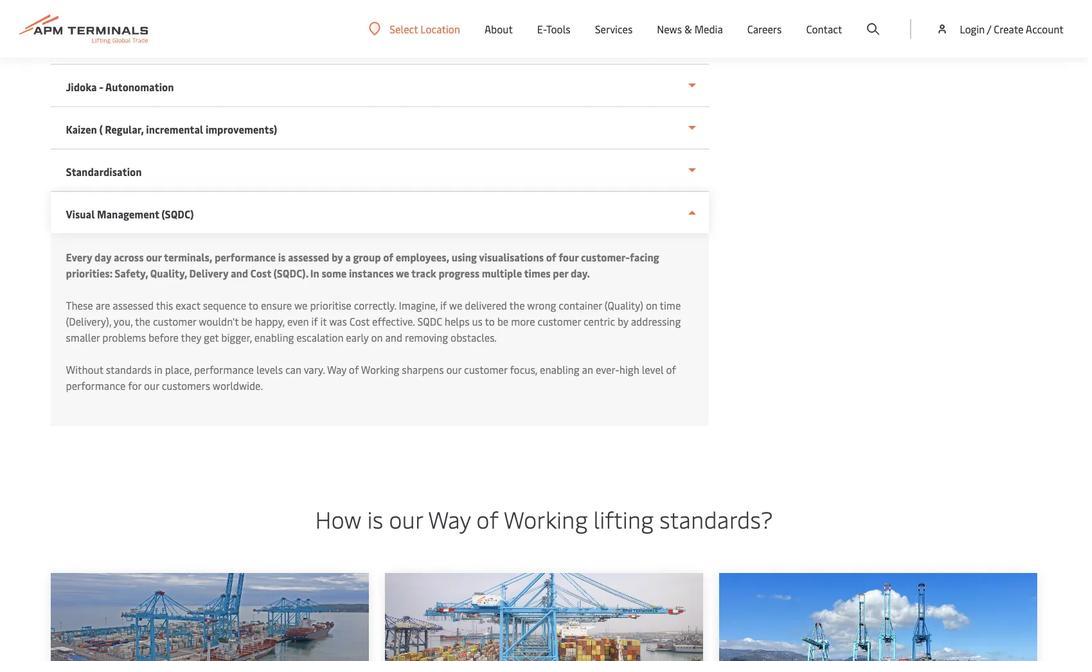 Task type: vqa. For each thing, say whether or not it's contained in the screenshot.
Container storage
no



Task type: describe. For each thing, give the bounding box(es) containing it.
kaizen ( regular, incremental improvements)
[[66, 122, 277, 136]]

you,
[[114, 314, 133, 328]]

1 horizontal spatial we
[[396, 266, 409, 280]]

(delivery),
[[66, 314, 111, 328]]

early
[[346, 330, 369, 345]]

1 horizontal spatial to
[[485, 314, 495, 328]]

standards?
[[660, 503, 773, 535]]

progress
[[439, 266, 480, 280]]

without standards in place, performance levels can vary. way of working sharpens our customer focus, enabling an ever-high level of performance for our customers worldwide.
[[66, 363, 676, 393]]

(
[[99, 122, 103, 136]]

d
[[189, 266, 196, 280]]

helps
[[445, 314, 470, 328]]

select location button
[[369, 22, 460, 36]]

(quality)
[[605, 298, 643, 312]]

are
[[96, 298, 110, 312]]

0 vertical spatial if
[[440, 298, 447, 312]]

news & media
[[657, 22, 723, 36]]

careers button
[[748, 0, 782, 58]]

bigger,
[[221, 330, 252, 345]]

way inside without standards in place, performance levels can vary. way of working sharpens our customer focus, enabling an ever-high level of performance for our customers worldwide.
[[327, 363, 346, 377]]

problems
[[102, 330, 146, 345]]

improvements)
[[206, 122, 277, 136]]

track
[[411, 266, 436, 280]]

these
[[66, 298, 93, 312]]

customer inside without standards in place, performance levels can vary. way of working sharpens our customer focus, enabling an ever-high level of performance for our customers worldwide.
[[464, 363, 508, 377]]

working inside without standards in place, performance levels can vary. way of working sharpens our customer focus, enabling an ever-high level of performance for our customers worldwide.
[[361, 363, 399, 377]]

and inside the these are assessed this exact sequence to ensure we prioritise correctly. imagine, if we delivered the wrong container (quality) on time (delivery), you, the customer wouldn't be happy, even if it was cost effective. sqdc helps us to be more customer centric by addressing smaller problems before they get bigger, enabling escalation early on and removing obstacles.
[[385, 330, 403, 345]]

per
[[553, 266, 568, 280]]

jidoka
[[66, 80, 97, 94]]

priorities:
[[66, 266, 113, 280]]

terminals,
[[164, 250, 212, 264]]

visual
[[66, 207, 95, 221]]

2 horizontal spatial we
[[449, 298, 462, 312]]

obstacles.
[[451, 330, 497, 345]]

every
[[66, 250, 92, 264]]

effective.
[[372, 314, 415, 328]]

s
[[115, 266, 120, 280]]

levels
[[256, 363, 283, 377]]

select location
[[390, 22, 460, 36]]

us
[[472, 314, 483, 328]]

our inside every day across our terminals, performance is assessed by a group of employees, using visualisations of four customer-facing priorities:
[[146, 250, 162, 264]]

(sqdc). in
[[274, 266, 319, 280]]

place,
[[165, 363, 192, 377]]

2 horizontal spatial customer
[[538, 314, 581, 328]]

academy
[[90, 37, 133, 51]]

2 be from the left
[[497, 314, 509, 328]]

2 vertical spatial performance
[[66, 379, 126, 393]]

management
[[97, 207, 159, 221]]

vary.
[[304, 363, 325, 377]]

it
[[320, 314, 327, 328]]

customer-
[[581, 250, 630, 264]]

time
[[660, 298, 681, 312]]

container
[[559, 298, 602, 312]]

standardisation
[[66, 165, 142, 179]]

can
[[285, 363, 302, 377]]

smaller
[[66, 330, 100, 345]]

incremental
[[146, 122, 203, 136]]

imagine,
[[399, 298, 438, 312]]

group
[[353, 250, 381, 264]]

even
[[287, 314, 309, 328]]

0 horizontal spatial to
[[249, 298, 258, 312]]

by inside the these are assessed this exact sequence to ensure we prioritise correctly. imagine, if we delivered the wrong container (quality) on time (delivery), you, the customer wouldn't be happy, even if it was cost effective. sqdc helps us to be more customer centric by addressing smaller problems before they get bigger, enabling escalation early on and removing obstacles.
[[618, 314, 629, 328]]

employees,
[[396, 250, 449, 264]]

customers
[[162, 379, 210, 393]]

before
[[148, 330, 179, 345]]

login / create account
[[960, 22, 1064, 36]]

0 horizontal spatial we
[[294, 298, 308, 312]]

wrong
[[527, 298, 556, 312]]

delivered
[[465, 298, 507, 312]]

get
[[204, 330, 219, 345]]

enabling inside without standards in place, performance levels can vary. way of working sharpens our customer focus, enabling an ever-high level of performance for our customers worldwide.
[[540, 363, 580, 377]]

for
[[128, 379, 141, 393]]

removing
[[405, 330, 448, 345]]

wouldn't
[[199, 314, 239, 328]]

location
[[421, 22, 460, 36]]

1 horizontal spatial the
[[510, 298, 525, 312]]

0 horizontal spatial if
[[311, 314, 318, 328]]

&
[[685, 22, 692, 36]]

account
[[1026, 22, 1064, 36]]

focus,
[[510, 363, 537, 377]]

standards
[[106, 363, 152, 377]]

visual management (sqdc)
[[66, 207, 194, 221]]

escalation
[[297, 330, 344, 345]]

news & media button
[[657, 0, 723, 58]]

performance inside every day across our terminals, performance is assessed by a group of employees, using visualisations of four customer-facing priorities:
[[215, 250, 276, 264]]



Task type: locate. For each thing, give the bounding box(es) containing it.
1 vertical spatial and
[[385, 330, 403, 345]]

1 vertical spatial way
[[428, 503, 471, 535]]

1 horizontal spatial assessed
[[288, 250, 329, 264]]

some
[[322, 266, 347, 280]]

0 vertical spatial on
[[646, 298, 658, 312]]

is right the how
[[367, 503, 383, 535]]

customer down the obstacles.
[[464, 363, 508, 377]]

1 horizontal spatial working
[[504, 503, 588, 535]]

facing
[[630, 250, 659, 264]]

0 horizontal spatial way
[[327, 363, 346, 377]]

0 horizontal spatial assessed
[[113, 298, 154, 312]]

on right early
[[371, 330, 383, 345]]

of
[[383, 250, 394, 264], [546, 250, 556, 264], [349, 363, 359, 377], [666, 363, 676, 377], [477, 503, 498, 535]]

luna maersk record image
[[719, 573, 1038, 661]]

if up the helps
[[440, 298, 447, 312]]

these are assessed this exact sequence to ensure we prioritise correctly. imagine, if we delivered the wrong container (quality) on time (delivery), you, the customer wouldn't be happy, even if it was cost effective. sqdc helps us to be more customer centric by addressing smaller problems before they get bigger, enabling escalation early on and removing obstacles.
[[66, 298, 681, 345]]

1 vertical spatial to
[[485, 314, 495, 328]]

q
[[150, 266, 157, 280]]

customer down this
[[153, 314, 196, 328]]

visual management (sqdc) element
[[50, 233, 709, 426]]

login
[[960, 22, 985, 36]]

we up even in the left of the page
[[294, 298, 308, 312]]

by inside every day across our terminals, performance is assessed by a group of employees, using visualisations of four customer-facing priorities:
[[332, 250, 343, 264]]

lean academy
[[66, 37, 133, 51]]

0 vertical spatial way
[[327, 363, 346, 377]]

media
[[695, 22, 723, 36]]

1 vertical spatial if
[[311, 314, 318, 328]]

multiple
[[482, 266, 522, 280]]

autonomation
[[105, 80, 174, 94]]

0 vertical spatial working
[[361, 363, 399, 377]]

1 horizontal spatial customer
[[464, 363, 508, 377]]

we
[[396, 266, 409, 280], [294, 298, 308, 312], [449, 298, 462, 312]]

e-tools button
[[537, 0, 571, 58]]

0 horizontal spatial by
[[332, 250, 343, 264]]

news
[[657, 22, 682, 36]]

1 vertical spatial is
[[367, 503, 383, 535]]

careers
[[748, 22, 782, 36]]

is inside every day across our terminals, performance is assessed by a group of employees, using visualisations of four customer-facing priorities:
[[278, 250, 286, 264]]

across
[[114, 250, 144, 264]]

0 horizontal spatial is
[[278, 250, 286, 264]]

be left more
[[497, 314, 509, 328]]

1 horizontal spatial be
[[497, 314, 509, 328]]

sequence
[[203, 298, 246, 312]]

assessed up (sqdc). in on the top left of page
[[288, 250, 329, 264]]

1 vertical spatial on
[[371, 330, 383, 345]]

sharpens
[[402, 363, 444, 377]]

1 vertical spatial performance
[[194, 363, 254, 377]]

1 horizontal spatial is
[[367, 503, 383, 535]]

performance down without on the bottom of page
[[66, 379, 126, 393]]

assessed inside the these are assessed this exact sequence to ensure we prioritise correctly. imagine, if we delivered the wrong container (quality) on time (delivery), you, the customer wouldn't be happy, even if it was cost effective. sqdc helps us to be more customer centric by addressing smaller problems before they get bigger, enabling escalation early on and removing obstacles.
[[113, 298, 154, 312]]

0 vertical spatial and
[[231, 266, 248, 280]]

we up the helps
[[449, 298, 462, 312]]

performance up worldwide.
[[194, 363, 254, 377]]

day
[[95, 250, 111, 264]]

is up (sqdc). in on the top left of page
[[278, 250, 286, 264]]

performance up c
[[215, 250, 276, 264]]

1 vertical spatial by
[[618, 314, 629, 328]]

standardisation button
[[50, 150, 709, 192]]

performance
[[215, 250, 276, 264], [194, 363, 254, 377], [66, 379, 126, 393]]

1 horizontal spatial way
[[428, 503, 471, 535]]

0 vertical spatial by
[[332, 250, 343, 264]]

1 horizontal spatial and
[[385, 330, 403, 345]]

the up more
[[510, 298, 525, 312]]

on up addressing
[[646, 298, 658, 312]]

a
[[345, 250, 351, 264]]

ever-
[[596, 363, 620, 377]]

the
[[510, 298, 525, 312], [135, 314, 150, 328]]

-
[[99, 80, 103, 94]]

four
[[559, 250, 579, 264]]

0 vertical spatial enabling
[[254, 330, 294, 345]]

ost
[[256, 266, 271, 280]]

happy,
[[255, 314, 285, 328]]

instances
[[349, 266, 394, 280]]

enabling inside the these are assessed this exact sequence to ensure we prioritise correctly. imagine, if we delivered the wrong container (quality) on time (delivery), you, the customer wouldn't be happy, even if it was cost effective. sqdc helps us to be more customer centric by addressing smaller problems before they get bigger, enabling escalation early on and removing obstacles.
[[254, 330, 294, 345]]

0 vertical spatial is
[[278, 250, 286, 264]]

be
[[241, 314, 252, 328], [497, 314, 509, 328]]

afety,
[[120, 266, 148, 280]]

correctly.
[[354, 298, 396, 312]]

select
[[390, 22, 418, 36]]

services
[[595, 22, 633, 36]]

if left it at the top of the page
[[311, 314, 318, 328]]

uality,
[[157, 266, 187, 280]]

jidoka - autonomation button
[[50, 65, 709, 107]]

0 horizontal spatial enabling
[[254, 330, 294, 345]]

1 vertical spatial assessed
[[113, 298, 154, 312]]

1 be from the left
[[241, 314, 252, 328]]

1 vertical spatial enabling
[[540, 363, 580, 377]]

elivery
[[196, 266, 228, 280]]

and left c
[[231, 266, 248, 280]]

1 horizontal spatial enabling
[[540, 363, 580, 377]]

lean
[[66, 37, 88, 51]]

about
[[485, 22, 513, 36]]

we left track
[[396, 266, 409, 280]]

ensure
[[261, 298, 292, 312]]

by
[[332, 250, 343, 264], [618, 314, 629, 328]]

addressing
[[631, 314, 681, 328]]

to right us
[[485, 314, 495, 328]]

prioritise
[[310, 298, 351, 312]]

visualisations
[[479, 250, 544, 264]]

1 vertical spatial working
[[504, 503, 588, 535]]

enabling left an
[[540, 363, 580, 377]]

more
[[511, 314, 535, 328]]

exact
[[176, 298, 200, 312]]

0 horizontal spatial be
[[241, 314, 252, 328]]

callao 1 million teu 1600 image
[[385, 573, 703, 661]]

the right you,
[[135, 314, 150, 328]]

0 horizontal spatial customer
[[153, 314, 196, 328]]

was cost
[[329, 314, 370, 328]]

is
[[278, 250, 286, 264], [367, 503, 383, 535]]

0 horizontal spatial working
[[361, 363, 399, 377]]

0 vertical spatial to
[[249, 298, 258, 312]]

centric
[[584, 314, 615, 328]]

e-tools
[[537, 22, 571, 36]]

lifting
[[594, 503, 654, 535]]

an
[[582, 363, 593, 377]]

in
[[154, 363, 162, 377]]

assessed
[[288, 250, 329, 264], [113, 298, 154, 312]]

by left the a at left
[[332, 250, 343, 264]]

to up happy, at the top left of page
[[249, 298, 258, 312]]

0 horizontal spatial and
[[231, 266, 248, 280]]

230706 moin image
[[50, 573, 369, 661]]

0 vertical spatial assessed
[[288, 250, 329, 264]]

enabling down happy, at the top left of page
[[254, 330, 294, 345]]

customer down wrong
[[538, 314, 581, 328]]

worldwide.
[[213, 379, 263, 393]]

assessed inside every day across our terminals, performance is assessed by a group of employees, using visualisations of four customer-facing priorities:
[[288, 250, 329, 264]]

how
[[315, 503, 362, 535]]

tools
[[546, 22, 571, 36]]

1 horizontal spatial on
[[646, 298, 658, 312]]

every day across our terminals, performance is assessed by a group of employees, using visualisations of four customer-facing priorities:
[[66, 250, 659, 280]]

login / create account link
[[936, 0, 1064, 58]]

be up bigger,
[[241, 314, 252, 328]]

about button
[[485, 0, 513, 58]]

level
[[642, 363, 664, 377]]

using
[[452, 250, 477, 264]]

1 horizontal spatial by
[[618, 314, 629, 328]]

0 vertical spatial performance
[[215, 250, 276, 264]]

working
[[361, 363, 399, 377], [504, 503, 588, 535]]

by down (quality)
[[618, 314, 629, 328]]

1 vertical spatial the
[[135, 314, 150, 328]]

0 horizontal spatial on
[[371, 330, 383, 345]]

0 horizontal spatial the
[[135, 314, 150, 328]]

0 vertical spatial the
[[510, 298, 525, 312]]

and down effective.
[[385, 330, 403, 345]]

how is our way of working lifting standards?
[[315, 503, 773, 535]]

high
[[620, 363, 639, 377]]

c
[[250, 266, 256, 280]]

visual management (sqdc) button
[[50, 192, 709, 233]]

1 horizontal spatial if
[[440, 298, 447, 312]]

contact
[[806, 22, 842, 36]]

assessed up you,
[[113, 298, 154, 312]]

create
[[994, 22, 1024, 36]]

day.
[[571, 266, 590, 280]]



